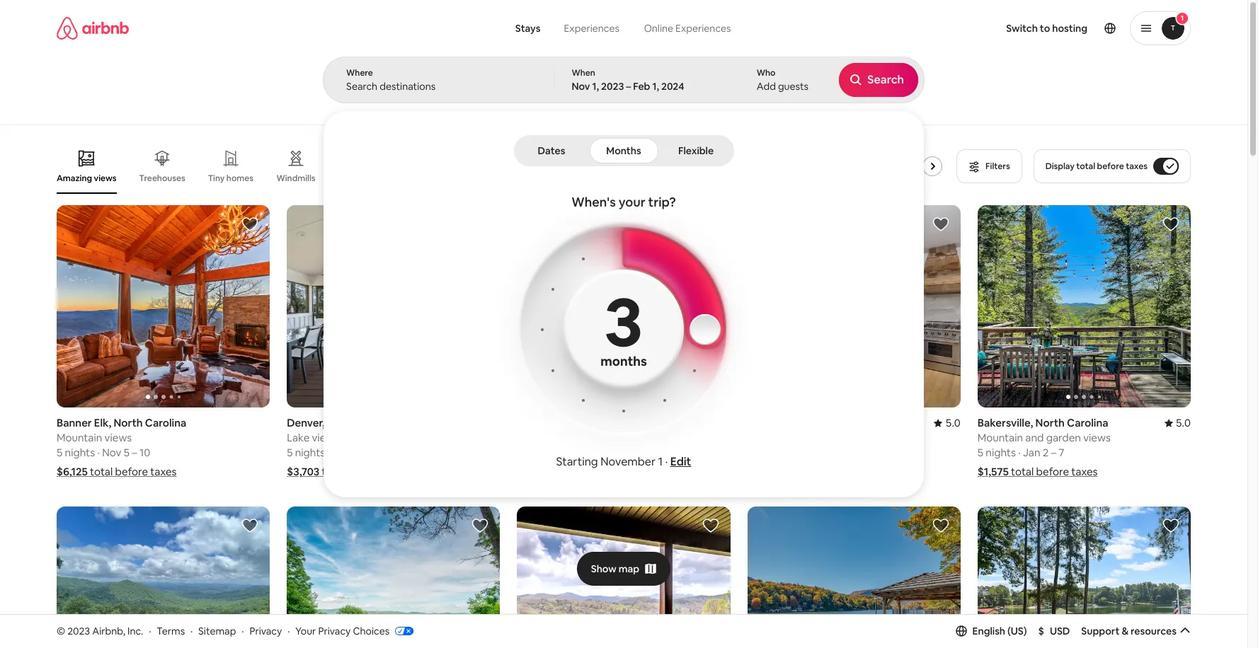 Task type: describe. For each thing, give the bounding box(es) containing it.
before inside button
[[1098, 161, 1125, 172]]

when nov 1, 2023 – feb 1, 2024
[[572, 67, 685, 93]]

profile element
[[766, 0, 1192, 57]]

experiences button
[[552, 14, 632, 43]]

display
[[1046, 161, 1075, 172]]

views right amazing
[[94, 173, 117, 184]]

carolina for bakersville, north carolina mountain and garden views 5 nights · jan 2 – 7 $1,575 total before taxes
[[1068, 417, 1109, 430]]

flexible
[[679, 145, 714, 157]]

filters button
[[957, 149, 1023, 183]]

&
[[1122, 625, 1129, 638]]

taxes inside bakersville, north carolina mountain and garden views 5 nights · jan 2 – 7 $1,575 total before taxes
[[1072, 466, 1098, 479]]

2
[[1043, 446, 1049, 460]]

· inside boone, north carolina mountain views 5 nights · nov 3 – 8 total before taxes
[[558, 446, 561, 460]]

total inside banner elk, north carolina mountain views 5 nights · nov 5 – 10 $6,125 total before taxes
[[90, 465, 113, 479]]

mountain inside banner elk, north carolina mountain views 5 nights · nov 5 – 10 $6,125 total before taxes
[[57, 431, 102, 445]]

stays
[[516, 22, 541, 35]]

support & resources button
[[1082, 625, 1191, 638]]

nights inside bakersville, north carolina mountain and garden views 5 nights · jan 2 – 7 $1,575 total before taxes
[[986, 446, 1016, 460]]

4.86 out of 5 average rating image
[[698, 417, 731, 430]]

filters
[[986, 161, 1011, 172]]

dates button
[[517, 138, 587, 164]]

choices
[[353, 625, 390, 638]]

©
[[57, 625, 65, 638]]

taxes inside button
[[1126, 161, 1148, 172]]

flexible button
[[661, 138, 731, 164]]

10
[[140, 446, 150, 460]]

denver,
[[287, 417, 325, 430]]

edit
[[671, 455, 692, 470]]

switch to hosting link
[[998, 13, 1097, 43]]

add to wishlist: seven devils, north carolina image
[[472, 518, 489, 535]]

0 horizontal spatial 2023
[[67, 625, 90, 638]]

online experiences link
[[632, 14, 744, 43]]

$3,703
[[287, 466, 320, 479]]

denver, north carolina lake views 5 nights · $3,703 total before taxes
[[287, 417, 409, 479]]

add to wishlist: mooresville, north carolina image
[[1163, 518, 1180, 535]]

who
[[757, 67, 776, 79]]

sitemap link
[[198, 625, 236, 638]]

boone,
[[517, 417, 552, 430]]

trip?
[[649, 194, 676, 210]]

mountain for mountain and garden views
[[978, 432, 1024, 445]]

$ usd
[[1039, 625, 1071, 638]]

tab list inside stays tab panel
[[517, 135, 731, 166]]

map
[[619, 563, 640, 576]]

terms · sitemap · privacy ·
[[157, 625, 290, 638]]

display total before taxes
[[1046, 161, 1148, 172]]

support & resources
[[1082, 625, 1177, 638]]

add to wishlist: lake lure, north carolina image
[[933, 518, 950, 535]]

carolina for boone, north carolina mountain views 5 nights · nov 3 – 8 total before taxes
[[586, 417, 627, 430]]

taxes inside denver, north carolina lake views 5 nights · $3,703 total before taxes
[[382, 466, 409, 479]]

nov inside banner elk, north carolina mountain views 5 nights · nov 5 – 10 $6,125 total before taxes
[[102, 446, 121, 460]]

garden
[[1047, 432, 1082, 445]]

amazing views
[[57, 173, 117, 184]]

5 inside bakersville, north carolina mountain and garden views 5 nights · jan 2 – 7 $1,575 total before taxes
[[978, 446, 984, 460]]

edit button
[[671, 455, 692, 470]]

8
[[600, 446, 607, 460]]

display total before taxes button
[[1034, 149, 1192, 183]]

inc.
[[128, 625, 143, 638]]

banner
[[57, 417, 92, 430]]

months button
[[590, 138, 658, 164]]

2 1, from the left
[[653, 80, 660, 93]]

views inside banner elk, north carolina mountain views 5 nights · nov 5 – 10 $6,125 total before taxes
[[105, 431, 132, 445]]

views inside denver, north carolina lake views 5 nights · $3,703 total before taxes
[[312, 432, 339, 445]]

add to wishlist: boone, north carolina image
[[702, 216, 719, 233]]

online
[[644, 22, 674, 35]]

november
[[601, 455, 656, 470]]

2024
[[662, 80, 685, 93]]

before inside boone, north carolina mountain views 5 nights · nov 3 – 8 total before taxes
[[578, 466, 611, 479]]

banner elk, north carolina mountain views 5 nights · nov 5 – 10 $6,125 total before taxes
[[57, 417, 187, 479]]

show map button
[[577, 552, 671, 586]]

north inside banner elk, north carolina mountain views 5 nights · nov 5 – 10 $6,125 total before taxes
[[114, 417, 143, 430]]

none search field containing 3
[[323, 0, 925, 498]]

2023 inside when nov 1, 2023 – feb 1, 2024
[[601, 80, 624, 93]]

resources
[[1131, 625, 1177, 638]]

stays tab panel
[[323, 57, 925, 498]]

who add guests
[[757, 67, 809, 93]]

windmills
[[277, 173, 316, 184]]

· inside denver, north carolina lake views 5 nights · $3,703 total before taxes
[[328, 446, 330, 460]]

north for denver,
[[327, 417, 357, 430]]

elk,
[[94, 417, 111, 430]]

(us)
[[1008, 625, 1028, 638]]

starting november 1 · edit
[[556, 455, 692, 470]]

views inside bakersville, north carolina mountain and garden views 5 nights · jan 2 – 7 $1,575 total before taxes
[[1084, 432, 1111, 445]]

bakersville,
[[978, 417, 1034, 430]]

airbnb,
[[92, 625, 125, 638]]

jan
[[1024, 446, 1041, 460]]

and
[[1026, 432, 1044, 445]]

5.0 out of 5 average rating image for add to wishlist: bakersville, north carolina icon
[[1165, 417, 1192, 430]]

total before taxes button
[[517, 466, 640, 479]]

1 5 from the left
[[57, 446, 63, 460]]

before inside denver, north carolina lake views 5 nights · $3,703 total before taxes
[[347, 466, 380, 479]]

1 button
[[1131, 11, 1192, 45]]

4.86
[[709, 417, 731, 430]]

terms link
[[157, 625, 185, 638]]

views inside boone, north carolina mountain views 5 nights · nov 3 – 8 total before taxes
[[565, 432, 593, 445]]

your
[[296, 625, 316, 638]]

online experiences
[[644, 22, 731, 35]]

nights inside denver, north carolina lake views 5 nights · $3,703 total before taxes
[[295, 446, 325, 460]]

show map
[[591, 563, 640, 576]]

taxes inside boone, north carolina mountain views 5 nights · nov 3 – 8 total before taxes
[[613, 466, 640, 479]]

bakersville, north carolina mountain and garden views 5 nights · jan 2 – 7 $1,575 total before taxes
[[978, 417, 1111, 479]]

when
[[572, 67, 596, 79]]



Task type: locate. For each thing, give the bounding box(es) containing it.
nov down when
[[572, 80, 590, 93]]

2 privacy from the left
[[318, 625, 351, 638]]

nights up $6,125
[[65, 446, 95, 460]]

5.0 for 5.0 out of 5 average rating icon corresponding to add to wishlist: bakersville, north carolina icon
[[1176, 417, 1192, 430]]

5 5 from the left
[[978, 446, 984, 460]]

2 horizontal spatial mountain
[[978, 432, 1024, 445]]

1 horizontal spatial 1
[[1181, 13, 1185, 23]]

english (us)
[[973, 625, 1028, 638]]

boone, north carolina mountain views 5 nights · nov 3 – 8 total before taxes
[[517, 417, 640, 479]]

show
[[591, 563, 617, 576]]

what can we help you find? tab list
[[504, 14, 632, 43]]

tiny
[[208, 173, 225, 184]]

1 inside stays tab panel
[[658, 455, 663, 470]]

3 inside stays tab panel
[[605, 277, 643, 366]]

0 vertical spatial 2023
[[601, 80, 624, 93]]

add to wishlist: bakersville, north carolina image
[[1163, 216, 1180, 233]]

5 up the $1,575
[[978, 446, 984, 460]]

1, right feb
[[653, 80, 660, 93]]

1 horizontal spatial 3
[[605, 277, 643, 366]]

0 horizontal spatial 1
[[658, 455, 663, 470]]

before down 10
[[115, 465, 148, 479]]

– inside bakersville, north carolina mountain and garden views 5 nights · jan 2 – 7 $1,575 total before taxes
[[1052, 446, 1057, 460]]

before right the display on the top of page
[[1098, 161, 1125, 172]]

5 left 10
[[124, 446, 130, 460]]

views up starting
[[565, 432, 593, 445]]

north right elk,
[[114, 417, 143, 430]]

0 horizontal spatial 5.0
[[946, 417, 961, 430]]

experiences right online
[[676, 22, 731, 35]]

5 down boone, at the bottom left of the page
[[517, 446, 523, 460]]

1 experiences from the left
[[564, 22, 620, 35]]

north for bakersville,
[[1036, 417, 1065, 430]]

3 5 from the left
[[287, 446, 293, 460]]

nov down elk,
[[102, 446, 121, 460]]

months
[[601, 353, 647, 369]]

nights inside boone, north carolina mountain views 5 nights · nov 3 – 8 total before taxes
[[526, 446, 556, 460]]

views down denver,
[[312, 432, 339, 445]]

add
[[757, 80, 776, 93]]

–
[[626, 80, 631, 93], [132, 446, 137, 460], [593, 446, 598, 460], [1052, 446, 1057, 460]]

1 horizontal spatial 1,
[[653, 80, 660, 93]]

Where field
[[346, 80, 532, 93]]

0 horizontal spatial 1,
[[593, 80, 599, 93]]

0 horizontal spatial 5.0 out of 5 average rating image
[[935, 417, 961, 430]]

group containing amazing views
[[57, 139, 949, 194]]

1 5.0 out of 5 average rating image from the left
[[935, 417, 961, 430]]

1,
[[593, 80, 599, 93], [653, 80, 660, 93]]

2 carolina from the left
[[359, 417, 400, 430]]

tiny homes
[[208, 173, 254, 184]]

taxes
[[1126, 161, 1148, 172], [150, 465, 177, 479], [382, 466, 409, 479], [613, 466, 640, 479], [1072, 466, 1098, 479]]

2 5.0 out of 5 average rating image from the left
[[1165, 417, 1192, 430]]

1 horizontal spatial 2023
[[601, 80, 624, 93]]

taxes inside banner elk, north carolina mountain views 5 nights · nov 5 – 10 $6,125 total before taxes
[[150, 465, 177, 479]]

months
[[607, 145, 642, 157]]

hosting
[[1053, 22, 1088, 35]]

mountain for mountain views
[[517, 432, 563, 445]]

3 carolina from the left
[[586, 417, 627, 430]]

north inside boone, north carolina mountain views 5 nights · nov 3 – 8 total before taxes
[[554, 417, 584, 430]]

5.0 out of 5 average rating image
[[935, 417, 961, 430], [1165, 417, 1192, 430]]

– left feb
[[626, 80, 631, 93]]

5.0 for add to wishlist: old fort, north carolina image 5.0 out of 5 average rating icon
[[946, 417, 961, 430]]

$6,125
[[57, 465, 88, 479]]

1, down when
[[593, 80, 599, 93]]

english (us) button
[[956, 625, 1028, 638]]

4 carolina from the left
[[1068, 417, 1109, 430]]

3 inside boone, north carolina mountain views 5 nights · nov 3 – 8 total before taxes
[[585, 446, 590, 460]]

– left "7"
[[1052, 446, 1057, 460]]

add to wishlist: old fort, north carolina image
[[933, 216, 950, 233]]

guests
[[778, 80, 809, 93]]

1 horizontal spatial 5.0
[[1176, 417, 1192, 430]]

usd
[[1050, 625, 1071, 638]]

5 inside denver, north carolina lake views 5 nights · $3,703 total before taxes
[[287, 446, 293, 460]]

1 1, from the left
[[593, 80, 599, 93]]

where
[[346, 67, 373, 79]]

nights down lake
[[295, 446, 325, 460]]

privacy left your
[[250, 625, 282, 638]]

before down 2
[[1037, 466, 1070, 479]]

nov inside boone, north carolina mountain views 5 nights · nov 3 – 8 total before taxes
[[563, 446, 582, 460]]

to
[[1041, 22, 1051, 35]]

2 mountain from the left
[[517, 432, 563, 445]]

2 5 from the left
[[124, 446, 130, 460]]

your privacy choices link
[[296, 625, 414, 639]]

views
[[94, 173, 117, 184], [105, 431, 132, 445], [312, 432, 339, 445], [565, 432, 593, 445], [1084, 432, 1111, 445]]

mountain down boone, at the bottom left of the page
[[517, 432, 563, 445]]

– inside when nov 1, 2023 – feb 1, 2024
[[626, 80, 631, 93]]

stays button
[[504, 14, 552, 43]]

terms
[[157, 625, 185, 638]]

2 nights from the left
[[295, 446, 325, 460]]

total inside button
[[1077, 161, 1096, 172]]

total inside denver, north carolina lake views 5 nights · $3,703 total before taxes
[[322, 466, 345, 479]]

1 5.0 from the left
[[946, 417, 961, 430]]

carolina inside denver, north carolina lake views 5 nights · $3,703 total before taxes
[[359, 417, 400, 430]]

None search field
[[323, 0, 925, 498]]

experiences up when
[[564, 22, 620, 35]]

mountain
[[57, 431, 102, 445], [517, 432, 563, 445], [978, 432, 1024, 445]]

nov inside when nov 1, 2023 – feb 1, 2024
[[572, 80, 590, 93]]

$1,575
[[978, 466, 1009, 479]]

support
[[1082, 625, 1120, 638]]

north up garden
[[1036, 417, 1065, 430]]

1 privacy from the left
[[250, 625, 282, 638]]

carolina
[[145, 417, 187, 430], [359, 417, 400, 430], [586, 417, 627, 430], [1068, 417, 1109, 430]]

2 experiences from the left
[[676, 22, 731, 35]]

1 inside dropdown button
[[1181, 13, 1185, 23]]

1 vertical spatial 3
[[585, 446, 590, 460]]

5
[[57, 446, 63, 460], [124, 446, 130, 460], [287, 446, 293, 460], [517, 446, 523, 460], [978, 446, 984, 460]]

nights
[[65, 446, 95, 460], [295, 446, 325, 460], [526, 446, 556, 460], [986, 446, 1016, 460]]

when's your trip?
[[572, 194, 676, 210]]

– inside boone, north carolina mountain views 5 nights · nov 3 – 8 total before taxes
[[593, 446, 598, 460]]

1 horizontal spatial 5.0 out of 5 average rating image
[[1165, 417, 1192, 430]]

0 vertical spatial add to wishlist: banner elk, north carolina image
[[242, 216, 259, 233]]

3 nights from the left
[[526, 446, 556, 460]]

treehouses
[[139, 173, 185, 184]]

tab list containing dates
[[517, 135, 731, 166]]

4 5 from the left
[[517, 446, 523, 460]]

amazing
[[57, 173, 92, 184]]

5 up $6,125
[[57, 446, 63, 460]]

mountain inside boone, north carolina mountain views 5 nights · nov 3 – 8 total before taxes
[[517, 432, 563, 445]]

1 north from the left
[[114, 417, 143, 430]]

before inside bakersville, north carolina mountain and garden views 5 nights · jan 2 – 7 $1,575 total before taxes
[[1037, 466, 1070, 479]]

carolina inside banner elk, north carolina mountain views 5 nights · nov 5 – 10 $6,125 total before taxes
[[145, 417, 187, 430]]

mountain inside bakersville, north carolina mountain and garden views 5 nights · jan 2 – 7 $1,575 total before taxes
[[978, 432, 1024, 445]]

2023 right the ©
[[67, 625, 90, 638]]

7
[[1059, 446, 1065, 460]]

privacy right your
[[318, 625, 351, 638]]

total inside boone, north carolina mountain views 5 nights · nov 3 – 8 total before taxes
[[553, 466, 576, 479]]

carolina for denver, north carolina lake views 5 nights · $3,703 total before taxes
[[359, 417, 400, 430]]

5.0 out of 5 average rating image for add to wishlist: old fort, north carolina image
[[935, 417, 961, 430]]

homes
[[227, 173, 254, 184]]

dates
[[538, 145, 566, 157]]

privacy
[[250, 625, 282, 638], [318, 625, 351, 638]]

experiences inside button
[[564, 22, 620, 35]]

0 vertical spatial 1
[[1181, 13, 1185, 23]]

add to wishlist: banner elk, north carolina image
[[242, 216, 259, 233], [702, 518, 719, 535]]

before down 8
[[578, 466, 611, 479]]

– inside banner elk, north carolina mountain views 5 nights · nov 5 – 10 $6,125 total before taxes
[[132, 446, 137, 460]]

tab list
[[517, 135, 731, 166]]

views right garden
[[1084, 432, 1111, 445]]

1 mountain from the left
[[57, 431, 102, 445]]

before
[[1098, 161, 1125, 172], [115, 465, 148, 479], [347, 466, 380, 479], [578, 466, 611, 479], [1037, 466, 1070, 479]]

3 mountain from the left
[[978, 432, 1024, 445]]

switch to hosting
[[1007, 22, 1088, 35]]

north for boone,
[[554, 417, 584, 430]]

nov
[[572, 80, 590, 93], [102, 446, 121, 460], [563, 446, 582, 460]]

$
[[1039, 625, 1045, 638]]

3
[[605, 277, 643, 366], [585, 446, 590, 460]]

1 nights from the left
[[65, 446, 95, 460]]

north inside bakersville, north carolina mountain and garden views 5 nights · jan 2 – 7 $1,575 total before taxes
[[1036, 417, 1065, 430]]

your
[[619, 194, 646, 210]]

before right $3,703
[[347, 466, 380, 479]]

· inside bakersville, north carolina mountain and garden views 5 nights · jan 2 – 7 $1,575 total before taxes
[[1019, 446, 1021, 460]]

1 vertical spatial 1
[[658, 455, 663, 470]]

· inside stays tab panel
[[666, 455, 668, 470]]

0 horizontal spatial experiences
[[564, 22, 620, 35]]

1 horizontal spatial add to wishlist: banner elk, north carolina image
[[702, 518, 719, 535]]

2023 left feb
[[601, 80, 624, 93]]

1 horizontal spatial experiences
[[676, 22, 731, 35]]

nights inside banner elk, north carolina mountain views 5 nights · nov 5 – 10 $6,125 total before taxes
[[65, 446, 95, 460]]

0 vertical spatial 3
[[605, 277, 643, 366]]

4 north from the left
[[1036, 417, 1065, 430]]

– left 8
[[593, 446, 598, 460]]

1 vertical spatial add to wishlist: banner elk, north carolina image
[[702, 518, 719, 535]]

north inside denver, north carolina lake views 5 nights · $3,703 total before taxes
[[327, 417, 357, 430]]

1 horizontal spatial mountain
[[517, 432, 563, 445]]

– left 10
[[132, 446, 137, 460]]

sitemap
[[198, 625, 236, 638]]

· inside banner elk, north carolina mountain views 5 nights · nov 5 – 10 $6,125 total before taxes
[[97, 446, 100, 460]]

1 horizontal spatial privacy
[[318, 625, 351, 638]]

lake
[[287, 432, 310, 445]]

carolina inside bakersville, north carolina mountain and garden views 5 nights · jan 2 – 7 $1,575 total before taxes
[[1068, 417, 1109, 430]]

2 5.0 from the left
[[1176, 417, 1192, 430]]

views down elk,
[[105, 431, 132, 445]]

2 north from the left
[[327, 417, 357, 430]]

5 down lake
[[287, 446, 293, 460]]

mountain down banner
[[57, 431, 102, 445]]

group
[[57, 139, 949, 194], [57, 205, 270, 408], [287, 205, 500, 408], [517, 205, 944, 408], [535, 205, 961, 408], [978, 205, 1192, 408], [57, 507, 270, 649], [287, 507, 500, 649], [517, 507, 731, 649], [748, 507, 961, 649], [978, 507, 1192, 649]]

north
[[114, 417, 143, 430], [327, 417, 357, 430], [554, 417, 584, 430], [1036, 417, 1065, 430]]

before inside banner elk, north carolina mountain views 5 nights · nov 5 – 10 $6,125 total before taxes
[[115, 465, 148, 479]]

total
[[1077, 161, 1096, 172], [90, 465, 113, 479], [322, 466, 345, 479], [553, 466, 576, 479], [1012, 466, 1034, 479]]

starting
[[556, 455, 598, 470]]

1 carolina from the left
[[145, 417, 187, 430]]

0 horizontal spatial 3
[[585, 446, 590, 460]]

when's
[[572, 194, 616, 210]]

© 2023 airbnb, inc. ·
[[57, 625, 151, 638]]

privacy link
[[250, 625, 282, 638]]

3 north from the left
[[554, 417, 584, 430]]

carolina inside boone, north carolina mountain views 5 nights · nov 3 – 8 total before taxes
[[586, 417, 627, 430]]

0 horizontal spatial add to wishlist: banner elk, north carolina image
[[242, 216, 259, 233]]

feb
[[633, 80, 651, 93]]

mountain down the bakersville,
[[978, 432, 1024, 445]]

your privacy choices
[[296, 625, 390, 638]]

switch
[[1007, 22, 1038, 35]]

total inside bakersville, north carolina mountain and garden views 5 nights · jan 2 – 7 $1,575 total before taxes
[[1012, 466, 1034, 479]]

4 nights from the left
[[986, 446, 1016, 460]]

5 inside boone, north carolina mountain views 5 nights · nov 3 – 8 total before taxes
[[517, 446, 523, 460]]

·
[[97, 446, 100, 460], [328, 446, 330, 460], [558, 446, 561, 460], [1019, 446, 1021, 460], [666, 455, 668, 470], [149, 625, 151, 638], [191, 625, 193, 638], [242, 625, 244, 638], [288, 625, 290, 638]]

north right boone, at the bottom left of the page
[[554, 417, 584, 430]]

1
[[1181, 13, 1185, 23], [658, 455, 663, 470]]

nov up total before taxes button
[[563, 446, 582, 460]]

nights down boone, at the bottom left of the page
[[526, 446, 556, 460]]

north right denver,
[[327, 417, 357, 430]]

2023
[[601, 80, 624, 93], [67, 625, 90, 638]]

add to wishlist: purlear, north carolina image
[[242, 518, 259, 535]]

nights up the $1,575
[[986, 446, 1016, 460]]

0 horizontal spatial mountain
[[57, 431, 102, 445]]

english
[[973, 625, 1006, 638]]

0 horizontal spatial privacy
[[250, 625, 282, 638]]

1 vertical spatial 2023
[[67, 625, 90, 638]]



Task type: vqa. For each thing, say whether or not it's contained in the screenshot.
THE BEDROOM 2 1 QUEEN BED on the top left
no



